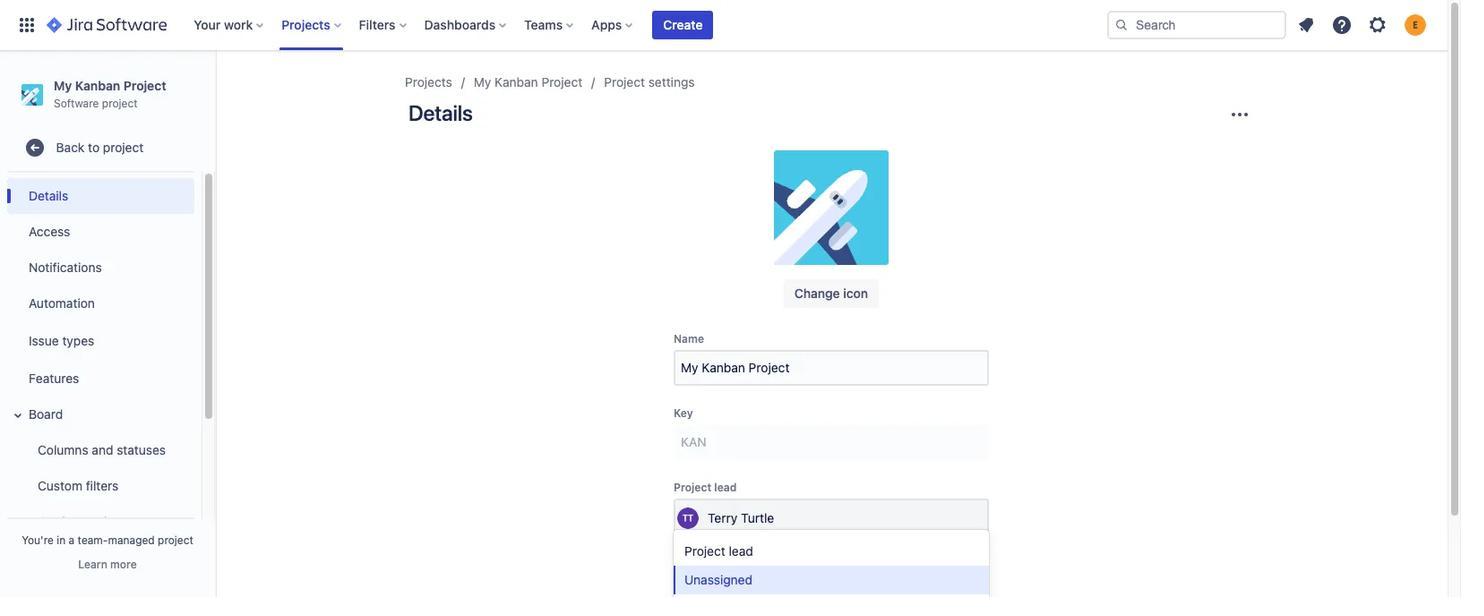 Task type: locate. For each thing, give the bounding box(es) containing it.
filters button
[[354, 11, 414, 39]]

1 vertical spatial details
[[29, 188, 68, 203]]

my inside my kanban project software project
[[54, 78, 72, 93]]

your
[[194, 17, 221, 32]]

name
[[674, 333, 704, 346]]

cover
[[69, 514, 101, 529]]

search image
[[1115, 18, 1129, 32]]

dashboards button
[[419, 11, 514, 39]]

create
[[664, 17, 703, 32]]

kanban down teams
[[495, 74, 538, 90]]

banner
[[0, 0, 1448, 50]]

to left issues
[[877, 542, 887, 556]]

my
[[474, 74, 491, 90], [54, 78, 72, 93]]

1 vertical spatial to
[[877, 542, 887, 556]]

projects link
[[405, 72, 452, 93]]

project avatar image
[[774, 151, 889, 265]]

settings image
[[1368, 14, 1389, 36]]

project right the software
[[102, 97, 138, 110]]

apps
[[592, 17, 622, 32]]

card cover images
[[38, 514, 146, 529]]

details
[[409, 100, 473, 125], [29, 188, 68, 203]]

expand image
[[7, 405, 29, 427]]

0 vertical spatial projects
[[282, 17, 330, 32]]

filters
[[86, 478, 119, 494]]

access link
[[7, 214, 194, 250]]

project inside my kanban project software project
[[123, 78, 166, 93]]

in left a
[[57, 534, 66, 548]]

make
[[674, 542, 701, 556]]

learn
[[78, 558, 107, 572]]

types
[[62, 333, 94, 348]]

board
[[29, 407, 63, 422]]

projects
[[282, 17, 330, 32], [405, 74, 452, 90]]

to inside make sure your project lead has access to issues in the project.
[[877, 542, 887, 556]]

in left the
[[925, 542, 934, 556]]

1 horizontal spatial to
[[877, 542, 887, 556]]

key
[[674, 407, 693, 420]]

my kanban project
[[474, 74, 583, 90]]

features link
[[7, 361, 194, 397]]

project left settings
[[604, 74, 645, 90]]

0 vertical spatial to
[[88, 140, 100, 155]]

my kanban project software project
[[54, 78, 166, 110]]

issue types link
[[7, 322, 194, 361]]

has
[[818, 542, 835, 556]]

turtle
[[741, 511, 775, 526]]

kanban for my kanban project software project
[[75, 78, 120, 93]]

projects for projects popup button
[[282, 17, 330, 32]]

in inside make sure your project lead has access to issues in the project.
[[925, 542, 934, 556]]

0 vertical spatial details
[[409, 100, 473, 125]]

columns
[[38, 443, 88, 458]]

my for my kanban project
[[474, 74, 491, 90]]

project
[[542, 74, 583, 90], [604, 74, 645, 90], [123, 78, 166, 93], [674, 481, 712, 495], [685, 544, 726, 559]]

kanban up the software
[[75, 78, 120, 93]]

kanban
[[495, 74, 538, 90], [75, 78, 120, 93]]

project settings
[[604, 74, 695, 90]]

details link
[[7, 179, 194, 214]]

projects button
[[276, 11, 348, 39]]

project lead
[[674, 481, 737, 495], [685, 544, 754, 559]]

statuses
[[117, 443, 166, 458]]

projects inside popup button
[[282, 17, 330, 32]]

1 horizontal spatial in
[[925, 542, 934, 556]]

in
[[57, 534, 66, 548], [925, 542, 934, 556]]

my for my kanban project software project
[[54, 78, 72, 93]]

settings
[[649, 74, 695, 90]]

change
[[795, 286, 840, 301]]

my right projects link
[[474, 74, 491, 90]]

kanban inside my kanban project software project
[[75, 78, 120, 93]]

0 horizontal spatial in
[[57, 534, 66, 548]]

project right your
[[754, 542, 790, 556]]

lead
[[715, 481, 737, 495], [793, 542, 815, 556], [729, 544, 754, 559]]

managed
[[108, 534, 155, 548]]

issues
[[890, 542, 922, 556]]

project inside make sure your project lead has access to issues in the project.
[[754, 542, 790, 556]]

primary element
[[11, 0, 1108, 50]]

to right back
[[88, 140, 100, 155]]

project right managed
[[158, 534, 193, 548]]

issue
[[29, 333, 59, 348]]

more
[[110, 558, 137, 572]]

jira software image
[[47, 14, 167, 36], [47, 14, 167, 36]]

project down primary element
[[542, 74, 583, 90]]

lead right "sure"
[[729, 544, 754, 559]]

change icon button
[[784, 280, 879, 308]]

details inside "link"
[[29, 188, 68, 203]]

project lead up terry
[[674, 481, 737, 495]]

details up access
[[29, 188, 68, 203]]

1 vertical spatial projects
[[405, 74, 452, 90]]

lead left has
[[793, 542, 815, 556]]

issue types
[[29, 333, 94, 348]]

0 horizontal spatial my
[[54, 78, 72, 93]]

0 horizontal spatial to
[[88, 140, 100, 155]]

to
[[88, 140, 100, 155], [877, 542, 887, 556]]

project
[[102, 97, 138, 110], [103, 140, 144, 155], [158, 534, 193, 548], [754, 542, 790, 556]]

apps button
[[586, 11, 640, 39]]

project left sidebar navigation image
[[123, 78, 166, 93]]

project up unassigned
[[685, 544, 726, 559]]

details down projects link
[[409, 100, 473, 125]]

my up the software
[[54, 78, 72, 93]]

projects right work
[[282, 17, 330, 32]]

learn more button
[[78, 558, 137, 573]]

group
[[4, 173, 194, 598]]

1 horizontal spatial kanban
[[495, 74, 538, 90]]

you're in a team-managed project
[[22, 534, 193, 548]]

create button
[[653, 11, 714, 39]]

1 horizontal spatial my
[[474, 74, 491, 90]]

banner containing your work
[[0, 0, 1448, 50]]

0 horizontal spatial projects
[[282, 17, 330, 32]]

lead inside make sure your project lead has access to issues in the project.
[[793, 542, 815, 556]]

1 horizontal spatial projects
[[405, 74, 452, 90]]

work
[[224, 17, 253, 32]]

project inside my kanban project software project
[[102, 97, 138, 110]]

projects down dashboards
[[405, 74, 452, 90]]

automation
[[29, 296, 95, 311]]

automation link
[[7, 286, 194, 322]]

0 horizontal spatial kanban
[[75, 78, 120, 93]]

board button
[[7, 397, 194, 433]]

0 horizontal spatial details
[[29, 188, 68, 203]]

project lead up unassigned
[[685, 544, 754, 559]]

appswitcher icon image
[[16, 14, 38, 36]]

dashboards
[[424, 17, 496, 32]]



Task type: describe. For each thing, give the bounding box(es) containing it.
access
[[838, 542, 874, 556]]

columns and statuses link
[[18, 433, 194, 469]]

change icon
[[795, 286, 869, 301]]

1 horizontal spatial details
[[409, 100, 473, 125]]

lead up terry
[[715, 481, 737, 495]]

sure
[[704, 542, 726, 556]]

project settings link
[[604, 72, 695, 93]]

Key field
[[676, 427, 988, 459]]

project right back
[[103, 140, 144, 155]]

Name field
[[676, 352, 988, 384]]

a
[[69, 534, 75, 548]]

project up terry turtle image
[[674, 481, 712, 495]]

teams
[[524, 17, 563, 32]]

learn more
[[78, 558, 137, 572]]

your
[[729, 542, 751, 556]]

back to project link
[[7, 130, 208, 166]]

card
[[38, 514, 65, 529]]

help image
[[1332, 14, 1353, 36]]

teams button
[[519, 11, 581, 39]]

notifications link
[[7, 250, 194, 286]]

project.
[[674, 557, 713, 570]]

0 vertical spatial project lead
[[674, 481, 737, 495]]

terry
[[708, 511, 738, 526]]

images
[[104, 514, 146, 529]]

icon
[[844, 286, 869, 301]]

you're
[[22, 534, 54, 548]]

terry turtle image
[[678, 508, 699, 530]]

Search field
[[1108, 11, 1287, 39]]

my kanban project link
[[474, 72, 583, 93]]

back to project
[[56, 140, 144, 155]]

your work button
[[188, 11, 271, 39]]

the
[[937, 542, 953, 556]]

projects for projects link
[[405, 74, 452, 90]]

kanban for my kanban project
[[495, 74, 538, 90]]

software
[[54, 97, 99, 110]]

custom filters
[[38, 478, 119, 494]]

make sure your project lead has access to issues in the project.
[[674, 542, 953, 570]]

your work
[[194, 17, 253, 32]]

back
[[56, 140, 85, 155]]

card cover images link
[[18, 505, 194, 541]]

your profile and settings image
[[1405, 14, 1427, 36]]

notifications
[[29, 260, 102, 275]]

unassigned
[[685, 573, 753, 588]]

group containing details
[[4, 173, 194, 598]]

and
[[92, 443, 113, 458]]

custom filters link
[[18, 469, 194, 505]]

1 vertical spatial project lead
[[685, 544, 754, 559]]

sidebar navigation image
[[195, 72, 235, 108]]

team-
[[78, 534, 108, 548]]

access
[[29, 224, 70, 239]]

columns and statuses
[[38, 443, 166, 458]]

features
[[29, 371, 79, 386]]

terry turtle
[[708, 511, 775, 526]]

custom
[[38, 478, 82, 494]]

filters
[[359, 17, 396, 32]]



Task type: vqa. For each thing, say whether or not it's contained in the screenshot.
work
yes



